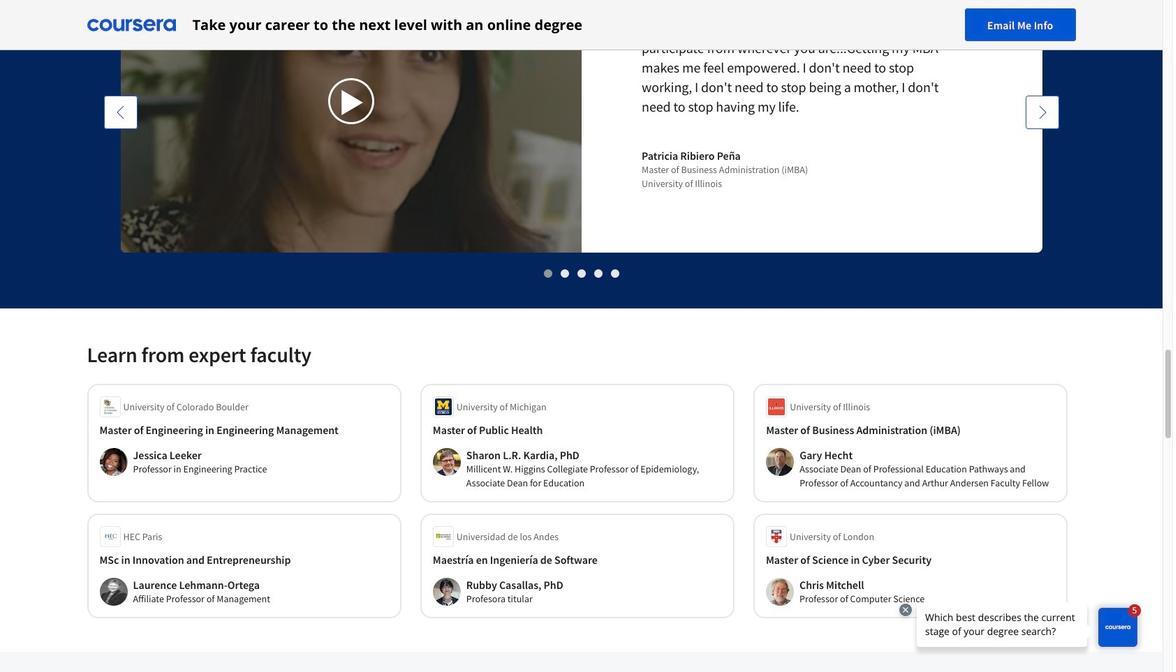 Task type: describe. For each thing, give the bounding box(es) containing it.
coursera image
[[87, 14, 176, 36]]

next image
[[1036, 105, 1050, 119]]

slides element
[[87, 266, 1076, 281]]

previous image
[[114, 105, 127, 119]]

previous testimonial element
[[104, 96, 137, 488]]



Task type: locate. For each thing, give the bounding box(es) containing it.
next testimonial element
[[1026, 96, 1059, 488]]



Task type: vqa. For each thing, say whether or not it's contained in the screenshot.
Next 'image'
yes



